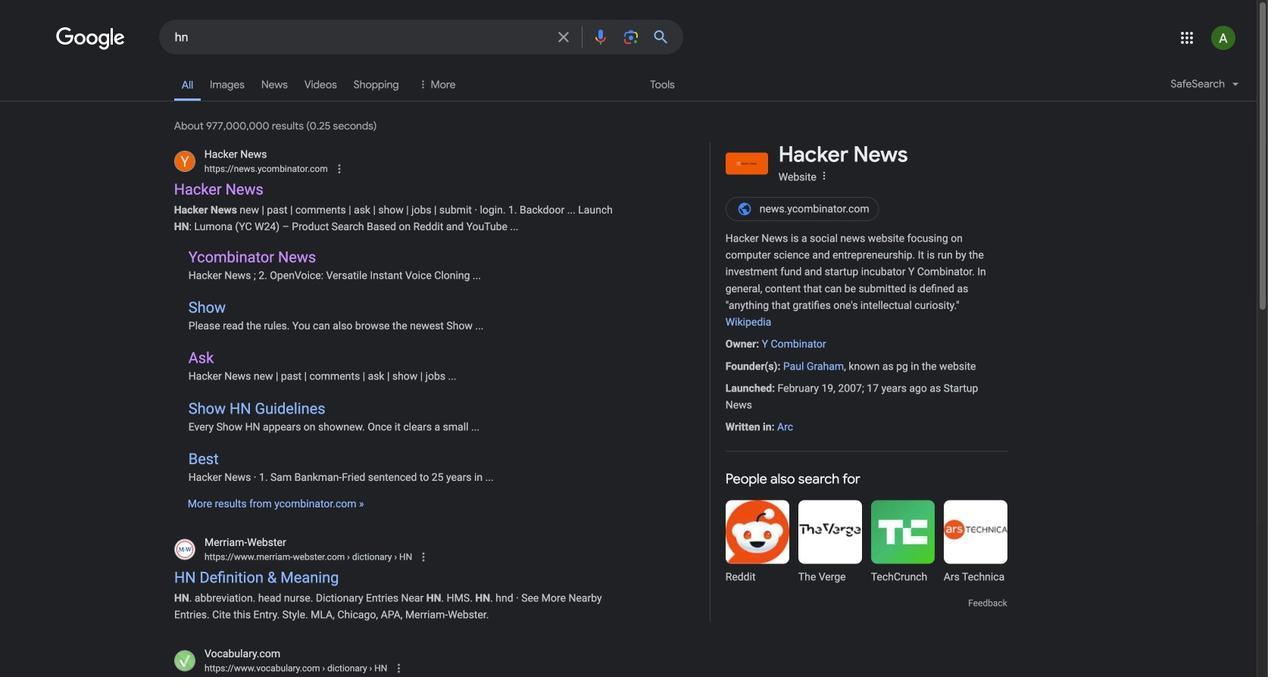Task type: locate. For each thing, give the bounding box(es) containing it.
navigation
[[0, 67, 1257, 110]]

search by image image
[[622, 28, 640, 46]]

None search field
[[0, 19, 683, 55]]

search by voice image
[[592, 28, 610, 46]]

heading
[[779, 142, 908, 167], [726, 470, 1008, 488]]

None text field
[[204, 551, 412, 564], [345, 552, 412, 563], [204, 662, 387, 675], [204, 551, 412, 564], [345, 552, 412, 563], [204, 662, 387, 675]]

1 vertical spatial heading
[[726, 470, 1008, 488]]

None text field
[[204, 162, 328, 176], [320, 663, 387, 674], [204, 162, 328, 176], [320, 663, 387, 674]]



Task type: describe. For each thing, give the bounding box(es) containing it.
google image
[[56, 27, 126, 50]]

0 vertical spatial heading
[[779, 142, 908, 167]]

more options image
[[818, 170, 830, 182]]

Search text field
[[175, 29, 545, 48]]

more options image
[[817, 168, 832, 183]]

thumbnail image for hacker news image
[[726, 153, 768, 175]]



Task type: vqa. For each thing, say whether or not it's contained in the screenshot.
the More options icon
yes



